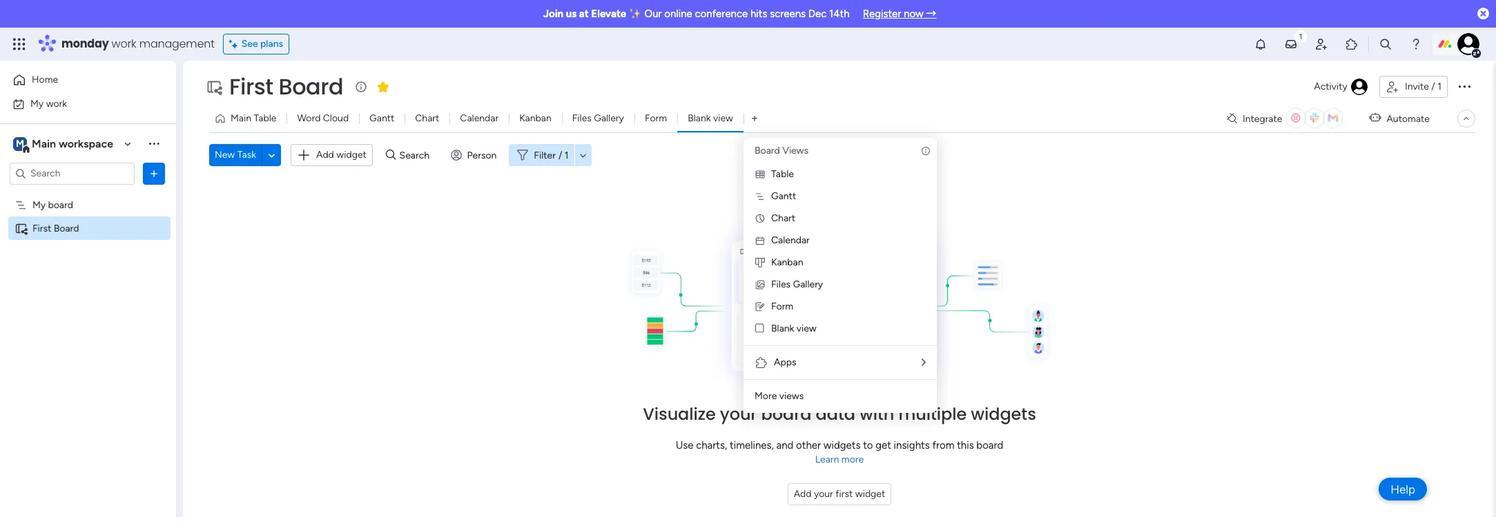 Task type: vqa. For each thing, say whether or not it's contained in the screenshot.
"Analyze" link at the right top
no



Task type: locate. For each thing, give the bounding box(es) containing it.
0 horizontal spatial blank view
[[688, 113, 733, 124]]

1 horizontal spatial main
[[231, 113, 251, 124]]

first up main table
[[229, 71, 273, 102]]

my inside button
[[30, 98, 44, 109]]

1 vertical spatial work
[[46, 98, 67, 109]]

first board
[[229, 71, 343, 102], [32, 223, 79, 234]]

gantt down remove from favorites icon
[[369, 113, 394, 124]]

kanban button
[[509, 108, 562, 130]]

1 horizontal spatial /
[[1431, 81, 1435, 93]]

blank inside button
[[688, 113, 711, 124]]

main inside the workspace selection element
[[32, 137, 56, 150]]

1 horizontal spatial blank view
[[771, 323, 817, 335]]

main up 'new task'
[[231, 113, 251, 124]]

blank view up apps
[[771, 323, 817, 335]]

1 horizontal spatial first board
[[229, 71, 343, 102]]

/ inside invite / 1 button
[[1431, 81, 1435, 93]]

1 vertical spatial my
[[32, 199, 46, 211]]

join us at elevate ✨ our online conference hits screens dec 14th
[[543, 8, 850, 20]]

your inside button
[[814, 489, 833, 501]]

1 vertical spatial gantt
[[771, 191, 796, 202]]

0 horizontal spatial /
[[558, 150, 562, 161]]

blank view left the add view image
[[688, 113, 733, 124]]

list box
[[0, 191, 176, 427]]

1 horizontal spatial kanban
[[771, 257, 803, 269]]

0 horizontal spatial calendar
[[460, 113, 499, 124]]

0 horizontal spatial main
[[32, 137, 56, 150]]

add for add your first widget
[[794, 489, 812, 501]]

table up angle down icon
[[254, 113, 276, 124]]

0 horizontal spatial your
[[720, 403, 757, 426]]

table
[[254, 113, 276, 124], [771, 168, 794, 180]]

add view image
[[752, 114, 757, 124]]

first
[[229, 71, 273, 102], [32, 223, 51, 234]]

board inside list box
[[48, 199, 73, 211]]

0 horizontal spatial widgets
[[823, 439, 861, 452]]

1 vertical spatial add
[[794, 489, 812, 501]]

1 vertical spatial blank
[[771, 323, 794, 335]]

1 horizontal spatial add
[[794, 489, 812, 501]]

add
[[316, 149, 334, 161], [794, 489, 812, 501]]

/ right filter
[[558, 150, 562, 161]]

1 horizontal spatial files gallery
[[771, 279, 823, 291]]

widget left v2 search image
[[336, 149, 366, 161]]

filter / 1
[[534, 150, 569, 161]]

1 vertical spatial board
[[755, 145, 780, 157]]

1 horizontal spatial gallery
[[793, 279, 823, 291]]

0 vertical spatial view
[[713, 113, 733, 124]]

0 vertical spatial form
[[645, 113, 667, 124]]

our
[[645, 8, 662, 20]]

/ right invite
[[1431, 81, 1435, 93]]

blank up apps
[[771, 323, 794, 335]]

1 vertical spatial widget
[[855, 489, 885, 501]]

0 vertical spatial /
[[1431, 81, 1435, 93]]

work right monday
[[112, 36, 136, 52]]

1 horizontal spatial widget
[[855, 489, 885, 501]]

1 horizontal spatial board
[[761, 403, 812, 426]]

views
[[779, 391, 804, 402]]

2 vertical spatial board
[[976, 439, 1003, 452]]

0 horizontal spatial blank
[[688, 113, 711, 124]]

chart up search field
[[415, 113, 439, 124]]

files gallery inside button
[[572, 113, 624, 124]]

dapulse integrations image
[[1227, 114, 1237, 124]]

board
[[48, 199, 73, 211], [761, 403, 812, 426], [976, 439, 1003, 452]]

add inside add your first widget button
[[794, 489, 812, 501]]

see plans
[[241, 38, 283, 50]]

1 vertical spatial calendar
[[771, 235, 810, 246]]

0 vertical spatial work
[[112, 36, 136, 52]]

0 horizontal spatial gallery
[[594, 113, 624, 124]]

shareable board image
[[206, 79, 222, 95]]

board right this
[[976, 439, 1003, 452]]

gallery
[[594, 113, 624, 124], [793, 279, 823, 291]]

0 vertical spatial table
[[254, 113, 276, 124]]

0 horizontal spatial gantt
[[369, 113, 394, 124]]

1 horizontal spatial gantt
[[771, 191, 796, 202]]

invite members image
[[1314, 37, 1328, 51]]

0 vertical spatial files
[[572, 113, 592, 124]]

more views
[[755, 391, 804, 402]]

1
[[1438, 81, 1442, 93], [565, 150, 569, 161]]

1 vertical spatial first board
[[32, 223, 79, 234]]

board inside list box
[[54, 223, 79, 234]]

to
[[863, 439, 873, 452]]

1 vertical spatial table
[[771, 168, 794, 180]]

0 vertical spatial my
[[30, 98, 44, 109]]

0 horizontal spatial files
[[572, 113, 592, 124]]

1 vertical spatial widgets
[[823, 439, 861, 452]]

gantt down board views
[[771, 191, 796, 202]]

activity button
[[1308, 76, 1374, 98]]

Search in workspace field
[[29, 166, 115, 182]]

gantt inside button
[[369, 113, 394, 124]]

widgets
[[971, 403, 1036, 426], [823, 439, 861, 452]]

0 horizontal spatial 1
[[565, 150, 569, 161]]

us
[[566, 8, 577, 20]]

1 vertical spatial files
[[771, 279, 791, 291]]

chart inside button
[[415, 113, 439, 124]]

1 horizontal spatial blank
[[771, 323, 794, 335]]

first board up word
[[229, 71, 343, 102]]

1 horizontal spatial table
[[771, 168, 794, 180]]

board left views
[[755, 145, 780, 157]]

1 horizontal spatial work
[[112, 36, 136, 52]]

0 vertical spatial first
[[229, 71, 273, 102]]

person button
[[445, 144, 505, 167]]

1 image
[[1294, 28, 1307, 44]]

gantt button
[[359, 108, 405, 130]]

remove from favorites image
[[376, 80, 390, 94]]

→
[[926, 8, 936, 20]]

work
[[112, 36, 136, 52], [46, 98, 67, 109]]

1 vertical spatial 1
[[565, 150, 569, 161]]

1 vertical spatial view
[[797, 323, 817, 335]]

help
[[1391, 483, 1415, 497]]

2 horizontal spatial board
[[976, 439, 1003, 452]]

1 vertical spatial your
[[814, 489, 833, 501]]

add down 'word cloud' button at the left of the page
[[316, 149, 334, 161]]

0 horizontal spatial chart
[[415, 113, 439, 124]]

chart
[[415, 113, 439, 124], [771, 213, 795, 224]]

0 horizontal spatial view
[[713, 113, 733, 124]]

apps image
[[755, 356, 768, 370]]

blank view button
[[677, 108, 744, 130]]

first board down 'my board'
[[32, 223, 79, 234]]

table down board views
[[771, 168, 794, 180]]

files
[[572, 113, 592, 124], [771, 279, 791, 291]]

1 vertical spatial board
[[761, 403, 812, 426]]

0 horizontal spatial widget
[[336, 149, 366, 161]]

my down search in workspace field
[[32, 199, 46, 211]]

v2 search image
[[386, 148, 396, 163]]

calendar
[[460, 113, 499, 124], [771, 235, 810, 246]]

join
[[543, 8, 563, 20]]

word cloud
[[297, 113, 349, 124]]

0 horizontal spatial board
[[48, 199, 73, 211]]

0 vertical spatial your
[[720, 403, 757, 426]]

1 vertical spatial first
[[32, 223, 51, 234]]

1 for filter / 1
[[565, 150, 569, 161]]

main for main table
[[231, 113, 251, 124]]

1 vertical spatial chart
[[771, 213, 795, 224]]

0 vertical spatial board
[[279, 71, 343, 102]]

use
[[676, 439, 693, 452]]

1 vertical spatial files gallery
[[771, 279, 823, 291]]

0 horizontal spatial board
[[54, 223, 79, 234]]

Search field
[[396, 146, 437, 165]]

jacob simon image
[[1457, 33, 1480, 55]]

0 horizontal spatial work
[[46, 98, 67, 109]]

1 horizontal spatial view
[[797, 323, 817, 335]]

2 vertical spatial board
[[54, 223, 79, 234]]

register now →
[[863, 8, 936, 20]]

2 horizontal spatial board
[[755, 145, 780, 157]]

0 horizontal spatial first board
[[32, 223, 79, 234]]

widget
[[336, 149, 366, 161], [855, 489, 885, 501]]

monday
[[61, 36, 109, 52]]

1 horizontal spatial board
[[279, 71, 343, 102]]

0 horizontal spatial first
[[32, 223, 51, 234]]

first right shareable board image
[[32, 223, 51, 234]]

1 left arrow down "icon" at the top of page
[[565, 150, 569, 161]]

board down search in workspace field
[[48, 199, 73, 211]]

work for monday
[[112, 36, 136, 52]]

/ for invite
[[1431, 81, 1435, 93]]

widgets inside use charts, timelines, and other widgets to get insights from this board learn more
[[823, 439, 861, 452]]

visualize your board data with multiple widgets element
[[183, 178, 1496, 518]]

your
[[720, 403, 757, 426], [814, 489, 833, 501]]

0 horizontal spatial files gallery
[[572, 113, 624, 124]]

work inside button
[[46, 98, 67, 109]]

1 horizontal spatial first
[[229, 71, 273, 102]]

board down views
[[761, 403, 812, 426]]

your for add
[[814, 489, 833, 501]]

widgets up learn more link
[[823, 439, 861, 452]]

blank right form "button"
[[688, 113, 711, 124]]

main
[[231, 113, 251, 124], [32, 137, 56, 150]]

0 horizontal spatial add
[[316, 149, 334, 161]]

view
[[713, 113, 733, 124], [797, 323, 817, 335]]

add widget button
[[291, 144, 373, 166]]

blank
[[688, 113, 711, 124], [771, 323, 794, 335]]

main for main workspace
[[32, 137, 56, 150]]

help button
[[1379, 478, 1427, 501]]

0 vertical spatial files gallery
[[572, 113, 624, 124]]

1 vertical spatial /
[[558, 150, 562, 161]]

chart down board views
[[771, 213, 795, 224]]

calendar inside button
[[460, 113, 499, 124]]

1 horizontal spatial calendar
[[771, 235, 810, 246]]

table inside button
[[254, 113, 276, 124]]

0 vertical spatial gallery
[[594, 113, 624, 124]]

1 horizontal spatial widgets
[[971, 403, 1036, 426]]

0 vertical spatial widgets
[[971, 403, 1036, 426]]

main right workspace image
[[32, 137, 56, 150]]

form inside "button"
[[645, 113, 667, 124]]

1 horizontal spatial 1
[[1438, 81, 1442, 93]]

option
[[0, 193, 176, 195]]

main workspace
[[32, 137, 113, 150]]

0 vertical spatial widget
[[336, 149, 366, 161]]

kanban
[[519, 113, 551, 124], [771, 257, 803, 269]]

0 vertical spatial board
[[48, 199, 73, 211]]

1 horizontal spatial files
[[771, 279, 791, 291]]

new task button
[[209, 144, 262, 167]]

workspace options image
[[147, 137, 161, 151]]

board up word
[[279, 71, 343, 102]]

work down home
[[46, 98, 67, 109]]

automate
[[1387, 113, 1430, 125]]

my work
[[30, 98, 67, 109]]

inbox image
[[1284, 37, 1298, 51]]

0 vertical spatial 1
[[1438, 81, 1442, 93]]

insights
[[894, 439, 930, 452]]

1 right invite
[[1438, 81, 1442, 93]]

form up apps
[[771, 301, 793, 313]]

0 vertical spatial gantt
[[369, 113, 394, 124]]

0 vertical spatial kanban
[[519, 113, 551, 124]]

0 horizontal spatial form
[[645, 113, 667, 124]]

add inside add widget 'popup button'
[[316, 149, 334, 161]]

1 horizontal spatial chart
[[771, 213, 795, 224]]

workspace
[[59, 137, 113, 150]]

0 horizontal spatial kanban
[[519, 113, 551, 124]]

my inside list box
[[32, 199, 46, 211]]

my
[[30, 98, 44, 109], [32, 199, 46, 211]]

widget right first
[[855, 489, 885, 501]]

0 vertical spatial add
[[316, 149, 334, 161]]

board down 'my board'
[[54, 223, 79, 234]]

1 horizontal spatial form
[[771, 301, 793, 313]]

my down home
[[30, 98, 44, 109]]

1 horizontal spatial your
[[814, 489, 833, 501]]

form left blank view button
[[645, 113, 667, 124]]

see
[[241, 38, 258, 50]]

main inside button
[[231, 113, 251, 124]]

view inside button
[[713, 113, 733, 124]]

files gallery
[[572, 113, 624, 124], [771, 279, 823, 291]]

0 vertical spatial blank
[[688, 113, 711, 124]]

add left first
[[794, 489, 812, 501]]

invite
[[1405, 81, 1429, 93]]

0 horizontal spatial table
[[254, 113, 276, 124]]

0 vertical spatial chart
[[415, 113, 439, 124]]

1 inside button
[[1438, 81, 1442, 93]]

more
[[755, 391, 777, 402]]

0 vertical spatial blank view
[[688, 113, 733, 124]]

invite / 1
[[1405, 81, 1442, 93]]

0 vertical spatial main
[[231, 113, 251, 124]]

new task
[[215, 149, 256, 161]]

1 vertical spatial main
[[32, 137, 56, 150]]

new
[[215, 149, 235, 161]]

workspace selection element
[[13, 136, 115, 154]]

files inside files gallery button
[[572, 113, 592, 124]]

widgets up this
[[971, 403, 1036, 426]]

your left first
[[814, 489, 833, 501]]

form
[[645, 113, 667, 124], [771, 301, 793, 313]]

your down more
[[720, 403, 757, 426]]



Task type: describe. For each thing, give the bounding box(es) containing it.
angle down image
[[268, 150, 275, 161]]

use charts, timelines, and other widgets to get insights from this board learn more
[[676, 439, 1003, 466]]

cloud
[[323, 113, 349, 124]]

board inside use charts, timelines, and other widgets to get insights from this board learn more
[[976, 439, 1003, 452]]

add your first widget
[[794, 489, 885, 501]]

my for my board
[[32, 199, 46, 211]]

1 vertical spatial kanban
[[771, 257, 803, 269]]

arrow down image
[[575, 147, 591, 164]]

options image
[[1456, 78, 1473, 94]]

list box containing my board
[[0, 191, 176, 427]]

your for visualize
[[720, 403, 757, 426]]

from
[[932, 439, 954, 452]]

now
[[904, 8, 924, 20]]

see plans button
[[223, 34, 289, 55]]

learn
[[815, 454, 839, 466]]

board views
[[755, 145, 809, 157]]

collapse board header image
[[1461, 113, 1472, 124]]

/ for filter
[[558, 150, 562, 161]]

integrate
[[1243, 113, 1282, 125]]

other
[[796, 439, 821, 452]]

apps
[[774, 357, 796, 369]]

workspace image
[[13, 136, 27, 152]]

add your first widget button
[[788, 484, 891, 506]]

options image
[[147, 167, 161, 181]]

charts,
[[696, 439, 727, 452]]

more
[[841, 454, 864, 466]]

select product image
[[12, 37, 26, 51]]

first board inside list box
[[32, 223, 79, 234]]

task
[[237, 149, 256, 161]]

activity
[[1314, 81, 1348, 93]]

my for my work
[[30, 98, 44, 109]]

plans
[[260, 38, 283, 50]]

data
[[816, 403, 855, 426]]

chart button
[[405, 108, 450, 130]]

register now → link
[[863, 8, 936, 20]]

at
[[579, 8, 589, 20]]

my board
[[32, 199, 73, 211]]

word
[[297, 113, 321, 124]]

hits
[[750, 8, 767, 20]]

word cloud button
[[287, 108, 359, 130]]

form button
[[634, 108, 677, 130]]

blank view inside button
[[688, 113, 733, 124]]

this
[[957, 439, 974, 452]]

widget inside 'popup button'
[[336, 149, 366, 161]]

kanban inside button
[[519, 113, 551, 124]]

my work button
[[8, 93, 148, 115]]

gallery inside button
[[594, 113, 624, 124]]

management
[[139, 36, 215, 52]]

apps image
[[1345, 37, 1359, 51]]

first
[[836, 489, 853, 501]]

screens
[[770, 8, 806, 20]]

1 for invite / 1
[[1438, 81, 1442, 93]]

get
[[876, 439, 891, 452]]

✨
[[629, 8, 642, 20]]

search everything image
[[1379, 37, 1393, 51]]

1 vertical spatial blank view
[[771, 323, 817, 335]]

work for my
[[46, 98, 67, 109]]

home button
[[8, 69, 148, 91]]

main table button
[[209, 108, 287, 130]]

filter
[[534, 150, 556, 161]]

dec
[[808, 8, 827, 20]]

views
[[782, 145, 809, 157]]

first inside list box
[[32, 223, 51, 234]]

list arrow image
[[922, 358, 926, 368]]

calendar button
[[450, 108, 509, 130]]

main table
[[231, 113, 276, 124]]

0 vertical spatial first board
[[229, 71, 343, 102]]

visualize
[[643, 403, 716, 426]]

notifications image
[[1254, 37, 1268, 51]]

help image
[[1409, 37, 1423, 51]]

14th
[[829, 8, 850, 20]]

shareable board image
[[14, 222, 28, 235]]

files gallery button
[[562, 108, 634, 130]]

timelines,
[[730, 439, 774, 452]]

add widget
[[316, 149, 366, 161]]

person
[[467, 150, 497, 161]]

and
[[776, 439, 794, 452]]

monday work management
[[61, 36, 215, 52]]

autopilot image
[[1369, 109, 1381, 127]]

m
[[16, 138, 24, 149]]

1 vertical spatial gallery
[[793, 279, 823, 291]]

multiple
[[899, 403, 967, 426]]

1 vertical spatial form
[[771, 301, 793, 313]]

invite / 1 button
[[1379, 76, 1448, 98]]

add for add widget
[[316, 149, 334, 161]]

widget inside button
[[855, 489, 885, 501]]

learn more link
[[815, 454, 864, 467]]

register
[[863, 8, 901, 20]]

First Board field
[[226, 71, 347, 102]]

conference
[[695, 8, 748, 20]]

home
[[32, 74, 58, 86]]

elevate
[[591, 8, 626, 20]]

show board description image
[[353, 80, 370, 94]]

online
[[664, 8, 692, 20]]

with
[[860, 403, 894, 426]]

visualize your board data with multiple widgets
[[643, 403, 1036, 426]]



